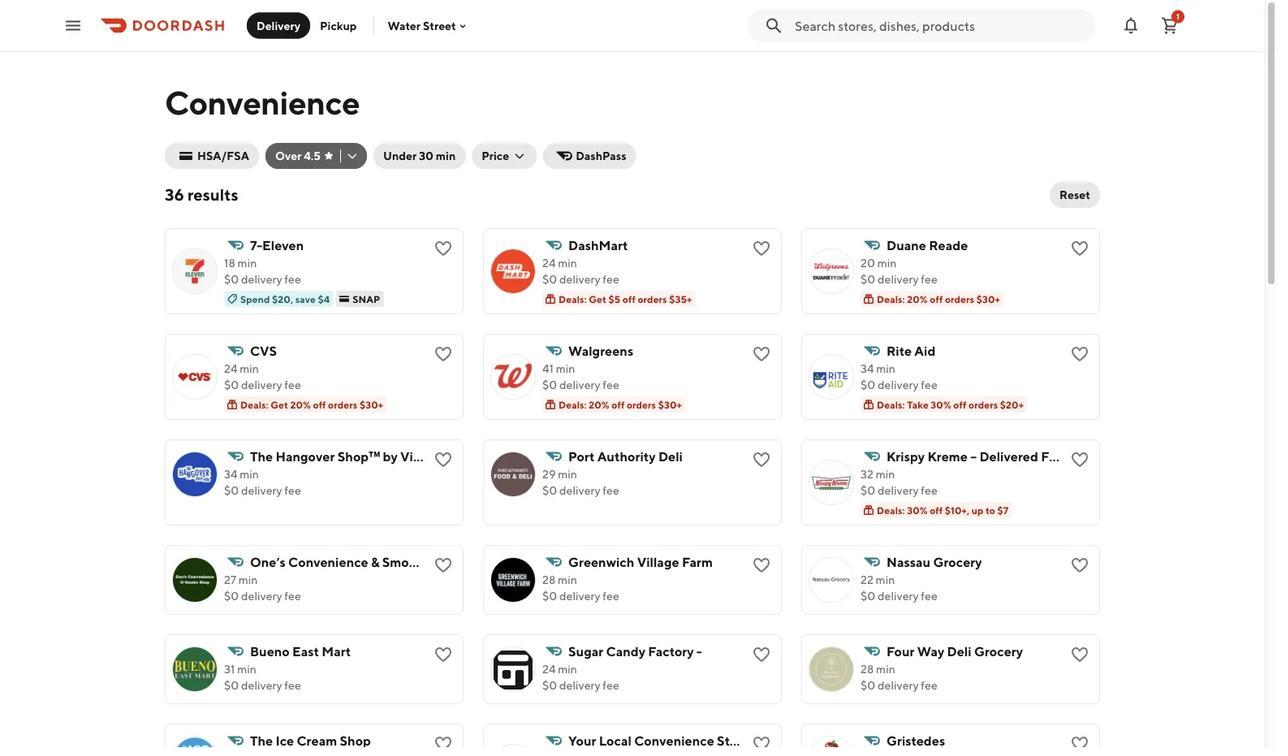 Task type: describe. For each thing, give the bounding box(es) containing it.
price
[[482, 149, 510, 162]]

notification bell image
[[1122, 16, 1141, 35]]

shop
[[426, 554, 458, 570]]

walgreens
[[569, 343, 634, 359]]

kreme
[[928, 449, 968, 464]]

over
[[275, 149, 302, 162]]

deals: get $5 off orders $35+
[[559, 293, 692, 305]]

delivery for sugar candy factory -
[[560, 679, 601, 692]]

get for cvs
[[271, 399, 288, 410]]

20
[[861, 256, 876, 270]]

fee for port authority deli
[[603, 484, 620, 497]]

click to add this store to your saved list image for bueno east mart
[[434, 645, 453, 665]]

4 items, open order cart image
[[1161, 16, 1180, 35]]

off down 41 min $0 delivery fee
[[612, 399, 625, 410]]

over 4.5
[[275, 149, 321, 162]]

farm
[[682, 554, 713, 570]]

water street button
[[388, 19, 469, 32]]

click to add this store to your saved list image for cvs
[[434, 344, 453, 364]]

4.5
[[304, 149, 321, 162]]

29
[[543, 468, 556, 481]]

reset
[[1060, 188, 1091, 201]]

off right $5
[[623, 293, 636, 305]]

east
[[293, 644, 319, 659]]

rite
[[887, 343, 912, 359]]

$0 for four way deli grocery
[[861, 679, 876, 692]]

off right "take" on the right bottom
[[954, 399, 967, 410]]

click to add this store to your saved list image for port authority deli
[[752, 450, 772, 470]]

under 30 min button
[[374, 143, 466, 169]]

over 4.5 button
[[266, 143, 367, 169]]

four
[[887, 644, 915, 659]]

orders for dashmart
[[638, 293, 667, 305]]

street
[[423, 19, 456, 32]]

daily
[[1078, 449, 1109, 464]]

24 for dashmart
[[543, 256, 556, 270]]

1 horizontal spatial 30%
[[931, 399, 952, 410]]

port authority deli
[[569, 449, 683, 464]]

min for bueno east mart
[[237, 662, 257, 676]]

deals: 30% off $10+, up to $7
[[877, 504, 1009, 516]]

under 30 min
[[383, 149, 456, 162]]

20% for duane reade
[[908, 293, 928, 305]]

dashpass
[[576, 149, 627, 162]]

min for rite aid
[[877, 362, 896, 375]]

delivered
[[980, 449, 1039, 464]]

spend
[[240, 293, 270, 305]]

deals: 20% off orders $30+ for walgreens
[[559, 399, 682, 410]]

1 vertical spatial convenience
[[288, 554, 369, 570]]

min for cvs
[[240, 362, 259, 375]]

fee for cvs
[[285, 378, 301, 392]]

fee for bueno east mart
[[285, 679, 301, 692]]

cvs
[[250, 343, 277, 359]]

dashpass button
[[544, 143, 637, 169]]

min for four way deli grocery
[[877, 662, 896, 676]]

1 button
[[1154, 9, 1187, 42]]

fee for walgreens
[[603, 378, 620, 392]]

open menu image
[[63, 16, 83, 35]]

click to add this store to your saved list image for krispy kreme – delivered fresh daily
[[1071, 450, 1090, 470]]

smoke
[[382, 554, 424, 570]]

eleven
[[262, 238, 304, 253]]

deals: for rite aid
[[877, 399, 906, 410]]

36
[[165, 185, 184, 204]]

min for greenwich village farm
[[558, 573, 577, 587]]

delivery for krispy kreme – delivered fresh daily
[[878, 484, 919, 497]]

fee for nassau grocery
[[922, 589, 938, 603]]

20 min $0 delivery fee
[[861, 256, 938, 286]]

41 min $0 delivery fee
[[543, 362, 620, 392]]

by
[[383, 449, 398, 464]]

duane reade
[[887, 238, 969, 253]]

fee for dashmart
[[603, 273, 620, 286]]

nassau
[[887, 554, 931, 570]]

32
[[861, 468, 874, 481]]

bueno
[[250, 644, 290, 659]]

delivery for 7-eleven
[[241, 273, 282, 286]]

nassau grocery
[[887, 554, 983, 570]]

to
[[986, 504, 996, 516]]

delivery button
[[247, 13, 310, 39]]

fee for four way deli grocery
[[922, 679, 938, 692]]

delivery for the hangover shop™ by vita coco
[[241, 484, 282, 497]]

0 horizontal spatial 20%
[[290, 399, 311, 410]]

sugar candy factory -
[[569, 644, 702, 659]]

27
[[224, 573, 236, 587]]

7-
[[250, 238, 262, 253]]

$30+ for duane reade
[[977, 293, 1001, 305]]

water
[[388, 19, 421, 32]]

28 for four way deli grocery
[[861, 662, 874, 676]]

0 vertical spatial grocery
[[934, 554, 983, 570]]

31 min $0 delivery fee
[[224, 662, 301, 692]]

min for nassau grocery
[[876, 573, 895, 587]]

-
[[697, 644, 702, 659]]

$0 for duane reade
[[861, 273, 876, 286]]

port
[[569, 449, 595, 464]]

take
[[908, 399, 929, 410]]

click to add this store to your saved list image for 7-eleven
[[434, 239, 453, 258]]

$0 for the hangover shop™ by vita coco
[[224, 484, 239, 497]]

delivery for cvs
[[241, 378, 282, 392]]

29 min $0 delivery fee
[[543, 468, 620, 497]]

24 for cvs
[[224, 362, 238, 375]]

0 horizontal spatial $30+
[[360, 399, 384, 410]]

shop™
[[338, 449, 380, 464]]

spend $20, save $4
[[240, 293, 330, 305]]

delivery for port authority deli
[[560, 484, 601, 497]]

fee for the hangover shop™ by vita coco
[[285, 484, 301, 497]]

Store search: begin typing to search for stores available on DoorDash text field
[[795, 17, 1086, 35]]

off down '20 min $0 delivery fee'
[[930, 293, 943, 305]]

22 min $0 delivery fee
[[861, 573, 938, 603]]

hsa/fsa
[[197, 149, 249, 162]]

greenwich village farm
[[569, 554, 713, 570]]

rite aid
[[887, 343, 936, 359]]

off left the $10+,
[[930, 504, 943, 516]]

min for port authority deli
[[558, 468, 578, 481]]

click to add this store to your saved list image for walgreens
[[752, 344, 772, 364]]

deals: take 30% off orders $20+
[[877, 399, 1024, 410]]

18 min $0 delivery fee
[[224, 256, 301, 286]]

way
[[918, 644, 945, 659]]

pickup
[[320, 19, 357, 32]]

34 for rite aid
[[861, 362, 875, 375]]

click to add this store to your saved list image for sugar candy factory -
[[752, 645, 772, 665]]

$0 for walgreens
[[543, 378, 557, 392]]

$10+,
[[945, 504, 970, 516]]

22
[[861, 573, 874, 587]]

$20+
[[1001, 399, 1024, 410]]

0 vertical spatial convenience
[[165, 83, 360, 121]]

&
[[371, 554, 380, 570]]

fee for 7-eleven
[[285, 273, 301, 286]]

24 min $0 delivery fee for dashmart
[[543, 256, 620, 286]]

click to add this store to your saved list image for one's convenience & smoke shop
[[434, 556, 453, 575]]

reset button
[[1050, 182, 1101, 208]]

1
[[1177, 12, 1180, 21]]

the
[[250, 449, 273, 464]]

pickup button
[[310, 13, 367, 39]]

deli for way
[[948, 644, 972, 659]]

$0 for rite aid
[[861, 378, 876, 392]]

up
[[972, 504, 984, 516]]

$0 for cvs
[[224, 378, 239, 392]]

min for one's convenience & smoke shop
[[239, 573, 258, 587]]

28 for greenwich village farm
[[543, 573, 556, 587]]

sugar
[[569, 644, 604, 659]]

factory
[[648, 644, 694, 659]]

fresh
[[1042, 449, 1076, 464]]

min for krispy kreme – delivered fresh daily
[[876, 468, 896, 481]]



Task type: vqa. For each thing, say whether or not it's contained in the screenshot.


Task type: locate. For each thing, give the bounding box(es) containing it.
snap
[[353, 293, 380, 305]]

min right the 29
[[558, 468, 578, 481]]

34 min $0 delivery fee for rite
[[861, 362, 938, 392]]

click to add this store to your saved list image for nassau grocery
[[1071, 556, 1090, 575]]

0 vertical spatial deli
[[659, 449, 683, 464]]

1 vertical spatial 34
[[224, 468, 238, 481]]

min down the dashmart
[[558, 256, 578, 270]]

1 vertical spatial deals: 20% off orders $30+
[[559, 399, 682, 410]]

hangover
[[276, 449, 335, 464]]

fee inside 29 min $0 delivery fee
[[603, 484, 620, 497]]

min down "four"
[[877, 662, 896, 676]]

24 min $0 delivery fee down sugar
[[543, 662, 620, 692]]

28 min $0 delivery fee down greenwich
[[543, 573, 620, 603]]

grocery right way
[[975, 644, 1024, 659]]

deli right way
[[948, 644, 972, 659]]

orders down reade
[[946, 293, 975, 305]]

delivery for one's convenience & smoke shop
[[241, 589, 282, 603]]

delivery inside 22 min $0 delivery fee
[[878, 589, 919, 603]]

delivery for four way deli grocery
[[878, 679, 919, 692]]

32 min $0 delivery fee
[[861, 468, 938, 497]]

reade
[[930, 238, 969, 253]]

34 min $0 delivery fee for the
[[224, 468, 301, 497]]

delivery for greenwich village farm
[[560, 589, 601, 603]]

$30+ for walgreens
[[659, 399, 682, 410]]

0 vertical spatial get
[[589, 293, 607, 305]]

min right 41
[[556, 362, 575, 375]]

fee down the duane reade
[[922, 273, 938, 286]]

0 horizontal spatial 28 min $0 delivery fee
[[543, 573, 620, 603]]

1 vertical spatial 24 min $0 delivery fee
[[224, 362, 301, 392]]

fee inside 31 min $0 delivery fee
[[285, 679, 301, 692]]

$0 inside 41 min $0 delivery fee
[[543, 378, 557, 392]]

$0
[[224, 273, 239, 286], [543, 273, 557, 286], [861, 273, 876, 286], [224, 378, 239, 392], [543, 378, 557, 392], [861, 378, 876, 392], [224, 484, 239, 497], [543, 484, 557, 497], [861, 484, 876, 497], [224, 589, 239, 603], [543, 589, 557, 603], [861, 589, 876, 603], [224, 679, 239, 692], [543, 679, 557, 692], [861, 679, 876, 692]]

0 vertical spatial deals: 20% off orders $30+
[[877, 293, 1001, 305]]

min inside 31 min $0 delivery fee
[[237, 662, 257, 676]]

0 vertical spatial 28
[[543, 573, 556, 587]]

0 vertical spatial 34 min $0 delivery fee
[[861, 362, 938, 392]]

delivery down the dashmart
[[560, 273, 601, 286]]

1 horizontal spatial 20%
[[589, 399, 610, 410]]

1 vertical spatial deli
[[948, 644, 972, 659]]

$0 inside 31 min $0 delivery fee
[[224, 679, 239, 692]]

0 vertical spatial 28 min $0 delivery fee
[[543, 573, 620, 603]]

water street
[[388, 19, 456, 32]]

18
[[224, 256, 235, 270]]

fee up deals: 30% off $10+, up to $7
[[922, 484, 938, 497]]

results
[[188, 185, 238, 204]]

orders for rite aid
[[969, 399, 999, 410]]

get up the
[[271, 399, 288, 410]]

min right 30
[[436, 149, 456, 162]]

$0 for greenwich village farm
[[543, 589, 557, 603]]

36 results
[[165, 185, 238, 204]]

click to add this store to your saved list image for duane reade
[[1071, 239, 1090, 258]]

deals: down 32 min $0 delivery fee
[[877, 504, 906, 516]]

1 horizontal spatial 28
[[861, 662, 874, 676]]

delivery down sugar
[[560, 679, 601, 692]]

fee
[[285, 273, 301, 286], [603, 273, 620, 286], [922, 273, 938, 286], [285, 378, 301, 392], [603, 378, 620, 392], [922, 378, 938, 392], [285, 484, 301, 497], [603, 484, 620, 497], [922, 484, 938, 497], [285, 589, 301, 603], [603, 589, 620, 603], [922, 589, 938, 603], [285, 679, 301, 692], [603, 679, 620, 692], [922, 679, 938, 692]]

click to add this store to your saved list image for the hangover shop™ by vita coco
[[434, 450, 453, 470]]

$0 for 7-eleven
[[224, 273, 239, 286]]

deli for authority
[[659, 449, 683, 464]]

deals: 20% off orders $30+
[[877, 293, 1001, 305], [559, 399, 682, 410]]

$0 inside 29 min $0 delivery fee
[[543, 484, 557, 497]]

min right 27
[[239, 573, 258, 587]]

1 vertical spatial get
[[271, 399, 288, 410]]

24 min $0 delivery fee for cvs
[[224, 362, 301, 392]]

20% down '20 min $0 delivery fee'
[[908, 293, 928, 305]]

delivery down one's
[[241, 589, 282, 603]]

delivery inside 18 min $0 delivery fee
[[241, 273, 282, 286]]

30% right "take" on the right bottom
[[931, 399, 952, 410]]

delivery inside '20 min $0 delivery fee'
[[878, 273, 919, 286]]

1 horizontal spatial 34 min $0 delivery fee
[[861, 362, 938, 392]]

orders left $35+
[[638, 293, 667, 305]]

1 horizontal spatial get
[[589, 293, 607, 305]]

$0 for port authority deli
[[543, 484, 557, 497]]

deals: for duane reade
[[877, 293, 906, 305]]

min inside 27 min $0 delivery fee
[[239, 573, 258, 587]]

34
[[861, 362, 875, 375], [224, 468, 238, 481]]

krispy
[[887, 449, 925, 464]]

candy
[[606, 644, 646, 659]]

$0 inside 27 min $0 delivery fee
[[224, 589, 239, 603]]

dashmart
[[569, 238, 628, 253]]

fee down bueno east mart
[[285, 679, 301, 692]]

$5
[[609, 293, 621, 305]]

28 min $0 delivery fee for four way deli grocery
[[861, 662, 938, 692]]

save
[[295, 293, 316, 305]]

krispy kreme – delivered fresh daily
[[887, 449, 1109, 464]]

min inside '20 min $0 delivery fee'
[[878, 256, 897, 270]]

fee for greenwich village farm
[[603, 589, 620, 603]]

fee down way
[[922, 679, 938, 692]]

$7
[[998, 504, 1009, 516]]

deals:
[[559, 293, 587, 305], [877, 293, 906, 305], [240, 399, 269, 410], [559, 399, 587, 410], [877, 399, 906, 410], [877, 504, 906, 516]]

min inside 18 min $0 delivery fee
[[238, 256, 257, 270]]

min inside button
[[436, 149, 456, 162]]

deli right authority
[[659, 449, 683, 464]]

min for 7-eleven
[[238, 256, 257, 270]]

min right 20 at the right top
[[878, 256, 897, 270]]

24 min $0 delivery fee down the dashmart
[[543, 256, 620, 286]]

0 vertical spatial 24
[[543, 256, 556, 270]]

fee up $5
[[603, 273, 620, 286]]

grocery
[[934, 554, 983, 570], [975, 644, 1024, 659]]

convenience up over
[[165, 83, 360, 121]]

2 horizontal spatial 20%
[[908, 293, 928, 305]]

0 vertical spatial 34
[[861, 362, 875, 375]]

click to add this store to your saved list image for four way deli grocery
[[1071, 645, 1090, 665]]

34 for the hangover shop™ by vita coco
[[224, 468, 238, 481]]

20% for walgreens
[[589, 399, 610, 410]]

41
[[543, 362, 554, 375]]

$4
[[318, 293, 330, 305]]

authority
[[598, 449, 656, 464]]

0 horizontal spatial 30%
[[908, 504, 928, 516]]

1 horizontal spatial deals: 20% off orders $30+
[[877, 293, 1001, 305]]

24 min $0 delivery fee for sugar candy factory -
[[543, 662, 620, 692]]

min inside 29 min $0 delivery fee
[[558, 468, 578, 481]]

fee down walgreens
[[603, 378, 620, 392]]

fee inside 18 min $0 delivery fee
[[285, 273, 301, 286]]

min right 22
[[876, 573, 895, 587]]

28 min $0 delivery fee down "four"
[[861, 662, 938, 692]]

deals: left $5
[[559, 293, 587, 305]]

fee inside 32 min $0 delivery fee
[[922, 484, 938, 497]]

fee down 'nassau grocery' in the right of the page
[[922, 589, 938, 603]]

delivery up spend
[[241, 273, 282, 286]]

min for the hangover shop™ by vita coco
[[240, 468, 259, 481]]

price button
[[472, 143, 537, 169]]

delivery inside 27 min $0 delivery fee
[[241, 589, 282, 603]]

get for dashmart
[[589, 293, 607, 305]]

$0 for krispy kreme – delivered fresh daily
[[861, 484, 876, 497]]

7-eleven
[[250, 238, 304, 253]]

min down greenwich
[[558, 573, 577, 587]]

delivery down "four"
[[878, 679, 919, 692]]

30% down 32 min $0 delivery fee
[[908, 504, 928, 516]]

20% up hangover
[[290, 399, 311, 410]]

28 min $0 delivery fee for greenwich village farm
[[543, 573, 620, 603]]

0 horizontal spatial deli
[[659, 449, 683, 464]]

min for duane reade
[[878, 256, 897, 270]]

delivery for duane reade
[[878, 273, 919, 286]]

orders up authority
[[627, 399, 656, 410]]

mart
[[322, 644, 351, 659]]

0 horizontal spatial deals: 20% off orders $30+
[[559, 399, 682, 410]]

grocery right nassau
[[934, 554, 983, 570]]

34 min $0 delivery fee down the
[[224, 468, 301, 497]]

bueno east mart
[[250, 644, 351, 659]]

30
[[419, 149, 434, 162]]

get left $5
[[589, 293, 607, 305]]

convenience left &
[[288, 554, 369, 570]]

fee for sugar candy factory -
[[603, 679, 620, 692]]

delivery inside 31 min $0 delivery fee
[[241, 679, 282, 692]]

deals: down '20 min $0 delivery fee'
[[877, 293, 906, 305]]

delivery for nassau grocery
[[878, 589, 919, 603]]

min for walgreens
[[556, 362, 575, 375]]

fee down one's
[[285, 589, 301, 603]]

1 vertical spatial 28 min $0 delivery fee
[[861, 662, 938, 692]]

$20,
[[272, 293, 293, 305]]

fee inside 27 min $0 delivery fee
[[285, 589, 301, 603]]

min for sugar candy factory -
[[558, 662, 578, 676]]

delivery down the
[[241, 484, 282, 497]]

delivery for walgreens
[[560, 378, 601, 392]]

click to add this store to your saved list image for dashmart
[[752, 239, 772, 258]]

20%
[[908, 293, 928, 305], [290, 399, 311, 410], [589, 399, 610, 410]]

delivery inside 32 min $0 delivery fee
[[878, 484, 919, 497]]

24 min $0 delivery fee down cvs
[[224, 362, 301, 392]]

deals: for krispy kreme – delivered fresh daily
[[877, 504, 906, 516]]

–
[[971, 449, 977, 464]]

fee for duane reade
[[922, 273, 938, 286]]

deals: for dashmart
[[559, 293, 587, 305]]

click to add this store to your saved list image for rite aid
[[1071, 344, 1090, 364]]

deals: left "take" on the right bottom
[[877, 399, 906, 410]]

off
[[623, 293, 636, 305], [930, 293, 943, 305], [313, 399, 326, 410], [612, 399, 625, 410], [954, 399, 967, 410], [930, 504, 943, 516]]

min inside 22 min $0 delivery fee
[[876, 573, 895, 587]]

27 min $0 delivery fee
[[224, 573, 301, 603]]

24 min $0 delivery fee
[[543, 256, 620, 286], [224, 362, 301, 392], [543, 662, 620, 692]]

2 horizontal spatial $30+
[[977, 293, 1001, 305]]

34 min $0 delivery fee down rite
[[861, 362, 938, 392]]

min down the
[[240, 468, 259, 481]]

click to add this store to your saved list image for greenwich village farm
[[752, 556, 772, 575]]

$0 inside 32 min $0 delivery fee
[[861, 484, 876, 497]]

deals: down 41 min $0 delivery fee
[[559, 399, 587, 410]]

village
[[637, 554, 680, 570]]

fee inside '20 min $0 delivery fee'
[[922, 273, 938, 286]]

delivery for bueno east mart
[[241, 679, 282, 692]]

min right 31
[[237, 662, 257, 676]]

delivery down walgreens
[[560, 378, 601, 392]]

$0 for bueno east mart
[[224, 679, 239, 692]]

min down cvs
[[240, 362, 259, 375]]

delivery for dashmart
[[560, 273, 601, 286]]

$35+
[[670, 293, 692, 305]]

delivery
[[257, 19, 301, 32]]

min inside 41 min $0 delivery fee
[[556, 362, 575, 375]]

1 vertical spatial 30%
[[908, 504, 928, 516]]

orders for cvs
[[328, 399, 358, 410]]

delivery down krispy
[[878, 484, 919, 497]]

$0 for dashmart
[[543, 273, 557, 286]]

get
[[589, 293, 607, 305], [271, 399, 288, 410]]

2 vertical spatial 24
[[543, 662, 556, 676]]

$0 inside '20 min $0 delivery fee'
[[861, 273, 876, 286]]

orders left $20+
[[969, 399, 999, 410]]

0 vertical spatial 30%
[[931, 399, 952, 410]]

0 horizontal spatial 28
[[543, 573, 556, 587]]

deals: for cvs
[[240, 399, 269, 410]]

$0 inside 18 min $0 delivery fee
[[224, 273, 239, 286]]

click to add this store to your saved list image
[[434, 344, 453, 364], [1071, 344, 1090, 364], [752, 450, 772, 470], [434, 556, 453, 575], [1071, 556, 1090, 575], [434, 645, 453, 665], [434, 734, 453, 748], [752, 734, 772, 748]]

delivery up "take" on the right bottom
[[878, 378, 919, 392]]

fee inside 41 min $0 delivery fee
[[603, 378, 620, 392]]

24 for sugar candy factory -
[[543, 662, 556, 676]]

orders up the hangover shop™ by vita coco
[[328, 399, 358, 410]]

convenience
[[165, 83, 360, 121], [288, 554, 369, 570]]

deals: for walgreens
[[559, 399, 587, 410]]

deals: up the
[[240, 399, 269, 410]]

one's convenience & smoke shop
[[250, 554, 458, 570]]

min down sugar
[[558, 662, 578, 676]]

off up hangover
[[313, 399, 326, 410]]

fee for rite aid
[[922, 378, 938, 392]]

28
[[543, 573, 556, 587], [861, 662, 874, 676]]

hsa/fsa button
[[165, 143, 259, 169]]

deals: 20% off orders $30+ for duane reade
[[877, 293, 1001, 305]]

1 horizontal spatial 34
[[861, 362, 875, 375]]

fee up spend $20, save $4
[[285, 273, 301, 286]]

delivery down greenwich
[[560, 589, 601, 603]]

fee down hangover
[[285, 484, 301, 497]]

fee for one's convenience & smoke shop
[[285, 589, 301, 603]]

orders
[[638, 293, 667, 305], [946, 293, 975, 305], [328, 399, 358, 410], [627, 399, 656, 410], [969, 399, 999, 410]]

fee down greenwich
[[603, 589, 620, 603]]

the hangover shop™ by vita coco
[[250, 449, 460, 464]]

$0 for nassau grocery
[[861, 589, 876, 603]]

delivery down cvs
[[241, 378, 282, 392]]

delivery inside 29 min $0 delivery fee
[[560, 484, 601, 497]]

1 vertical spatial 24
[[224, 362, 238, 375]]

delivery down the port
[[560, 484, 601, 497]]

1 horizontal spatial $30+
[[659, 399, 682, 410]]

fee up "take" on the right bottom
[[922, 378, 938, 392]]

deli
[[659, 449, 683, 464], [948, 644, 972, 659]]

2 vertical spatial 24 min $0 delivery fee
[[543, 662, 620, 692]]

min down rite
[[877, 362, 896, 375]]

1 horizontal spatial 28 min $0 delivery fee
[[861, 662, 938, 692]]

1 vertical spatial grocery
[[975, 644, 1024, 659]]

0 horizontal spatial get
[[271, 399, 288, 410]]

deals: get 20% off orders $30+
[[240, 399, 384, 410]]

31
[[224, 662, 235, 676]]

20% down 41 min $0 delivery fee
[[589, 399, 610, 410]]

fee inside 22 min $0 delivery fee
[[922, 589, 938, 603]]

deals: 20% off orders $30+ down '20 min $0 delivery fee'
[[877, 293, 1001, 305]]

$0 for one's convenience & smoke shop
[[224, 589, 239, 603]]

$0 for sugar candy factory -
[[543, 679, 557, 692]]

vita
[[401, 449, 426, 464]]

$0 inside 22 min $0 delivery fee
[[861, 589, 876, 603]]

delivery for rite aid
[[878, 378, 919, 392]]

min right 32
[[876, 468, 896, 481]]

min right 18
[[238, 256, 257, 270]]

greenwich
[[569, 554, 635, 570]]

1 vertical spatial 28
[[861, 662, 874, 676]]

min for dashmart
[[558, 256, 578, 270]]

delivery down bueno
[[241, 679, 282, 692]]

1 horizontal spatial deli
[[948, 644, 972, 659]]

duane
[[887, 238, 927, 253]]

delivery down duane
[[878, 273, 919, 286]]

delivery inside 41 min $0 delivery fee
[[560, 378, 601, 392]]

1 vertical spatial 34 min $0 delivery fee
[[224, 468, 301, 497]]

delivery down nassau
[[878, 589, 919, 603]]

28 min $0 delivery fee
[[543, 573, 620, 603], [861, 662, 938, 692]]

coco
[[428, 449, 460, 464]]

fee down candy
[[603, 679, 620, 692]]

fee for krispy kreme – delivered fresh daily
[[922, 484, 938, 497]]

fee up deals: get 20% off orders $30+
[[285, 378, 301, 392]]

under
[[383, 149, 417, 162]]

0 horizontal spatial 34 min $0 delivery fee
[[224, 468, 301, 497]]

aid
[[915, 343, 936, 359]]

click to add this store to your saved list image
[[434, 239, 453, 258], [752, 239, 772, 258], [1071, 239, 1090, 258], [752, 344, 772, 364], [434, 450, 453, 470], [1071, 450, 1090, 470], [752, 556, 772, 575], [752, 645, 772, 665], [1071, 645, 1090, 665], [1071, 734, 1090, 748]]

0 horizontal spatial 34
[[224, 468, 238, 481]]

min inside 32 min $0 delivery fee
[[876, 468, 896, 481]]

fee down port authority deli
[[603, 484, 620, 497]]

deals: 20% off orders $30+ down 41 min $0 delivery fee
[[559, 399, 682, 410]]

0 vertical spatial 24 min $0 delivery fee
[[543, 256, 620, 286]]



